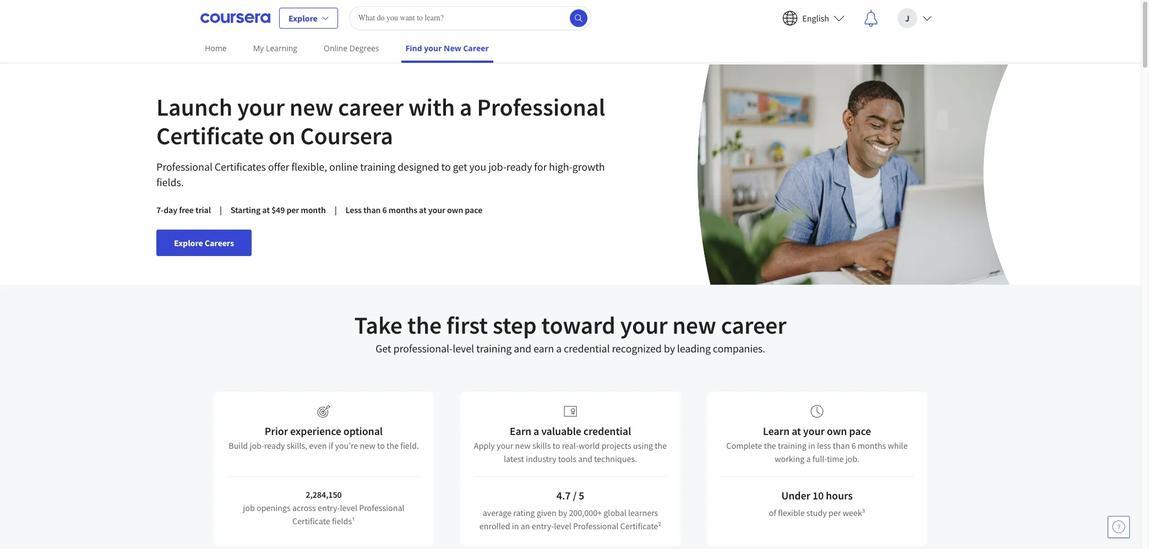 Task type: vqa. For each thing, say whether or not it's contained in the screenshot.
Psychological
no



Task type: describe. For each thing, give the bounding box(es) containing it.
home
[[205, 43, 227, 53]]

flexible
[[778, 507, 805, 518]]

to inside earn a valuable credential apply your new skills to real-world projects using the latest industry tools and techniques.
[[553, 440, 560, 451]]

an
[[521, 520, 530, 531]]

valuable
[[541, 424, 581, 438]]

online degrees
[[324, 43, 379, 53]]

in inside the learn at your own pace complete the training in less than 6 months while working a full-time job.
[[808, 440, 815, 451]]

0 vertical spatial pace
[[465, 204, 483, 215]]

earn
[[510, 424, 531, 438]]

even
[[309, 440, 327, 451]]

degrees
[[350, 43, 379, 53]]

0 vertical spatial than
[[363, 204, 381, 215]]

get
[[453, 160, 467, 173]]

job- inside prior experience optional build job-ready skills, even if you're new to the field.
[[250, 440, 264, 451]]

learning
[[266, 43, 297, 53]]

j
[[905, 12, 910, 23]]

tools
[[558, 453, 577, 464]]

0 vertical spatial own
[[447, 204, 463, 215]]

techniques.
[[594, 453, 637, 464]]

/
[[573, 488, 577, 502]]

enrolled
[[480, 520, 510, 531]]

trial | starting
[[195, 204, 261, 215]]

own inside the learn at your own pace complete the training in less than 6 months while working a full-time job.
[[827, 424, 847, 438]]

j button
[[889, 0, 941, 36]]

10
[[813, 488, 824, 502]]

optional
[[344, 424, 383, 438]]

hours
[[826, 488, 853, 502]]

time
[[827, 453, 844, 464]]

a inside take the first step toward your new career get professional-level training and earn a credential recognized by leading companies.
[[556, 341, 562, 355]]

skills,
[[287, 440, 307, 451]]

learners
[[628, 507, 658, 518]]

credential inside earn a valuable credential apply your new skills to real-world projects using the latest industry tools and techniques.
[[584, 424, 631, 438]]

professional inside launch your new career with a professional certificate on coursera
[[477, 92, 605, 122]]

job
[[243, 502, 255, 513]]

career
[[463, 43, 489, 53]]

professional-
[[393, 341, 453, 355]]

take the first step toward your new career get professional-level training and earn a credential recognized by leading companies.
[[354, 310, 787, 355]]

coursera image
[[200, 9, 270, 27]]

find your new career
[[406, 43, 489, 53]]

across
[[292, 502, 316, 513]]

by inside take the first step toward your new career get professional-level training and earn a credential recognized by leading companies.
[[664, 341, 675, 355]]

new inside prior experience optional build job-ready skills, even if you're new to the field.
[[360, 440, 375, 451]]

average
[[483, 507, 512, 518]]

by inside 4.7 / 5 average rating given by 200,000+ global learners enrolled in an entry-level professional certificate²
[[558, 507, 567, 518]]

new inside launch your new career with a professional certificate on coursera
[[290, 92, 333, 122]]

field.
[[401, 440, 419, 451]]

prior
[[265, 424, 288, 438]]

on
[[269, 121, 295, 151]]

industry
[[526, 453, 556, 464]]

my learning
[[253, 43, 297, 53]]

full-
[[813, 453, 827, 464]]

7-
[[156, 204, 164, 215]]

real-
[[562, 440, 579, 451]]

leading
[[677, 341, 711, 355]]

first
[[447, 310, 488, 340]]

high-
[[549, 160, 573, 173]]

per for free
[[287, 204, 299, 215]]

home link
[[200, 36, 231, 61]]

rating
[[513, 507, 535, 518]]

certificate for launch
[[156, 121, 264, 151]]

online degrees link
[[319, 36, 384, 61]]

projects
[[602, 440, 631, 451]]

new
[[444, 43, 461, 53]]

prior experience optional build job-ready skills, even if you're new to the field.
[[229, 424, 419, 451]]

working
[[775, 453, 805, 464]]

to inside prior experience optional build job-ready skills, even if you're new to the field.
[[377, 440, 385, 451]]

under 10 hours of flexible study per week³
[[769, 488, 865, 518]]

the inside prior experience optional build job-ready skills, even if you're new to the field.
[[387, 440, 399, 451]]

to inside professional certificates offer flexible, online training designed to get you job-ready for high-growth fields.
[[441, 160, 451, 173]]

take
[[354, 310, 403, 340]]

month | less
[[301, 204, 362, 215]]

companies.
[[713, 341, 765, 355]]

0 horizontal spatial at
[[262, 204, 270, 215]]

level inside take the first step toward your new career get professional-level training and earn a credential recognized by leading companies.
[[453, 341, 474, 355]]

4.7 / 5 average rating given by 200,000+ global learners enrolled in an entry-level professional certificate²
[[480, 488, 661, 531]]

get
[[376, 341, 391, 355]]

5
[[579, 488, 584, 502]]

my learning link
[[249, 36, 302, 61]]

learn
[[763, 424, 790, 438]]

openings
[[257, 502, 291, 513]]

1 horizontal spatial at
[[419, 204, 427, 215]]

help center image
[[1112, 520, 1126, 534]]

global
[[604, 507, 627, 518]]

7-day free trial | starting at $49 per month | less than 6 months at your own pace
[[156, 204, 483, 215]]

offer
[[268, 160, 289, 173]]

pace inside the learn at your own pace complete the training in less than 6 months while working a full-time job.
[[849, 424, 871, 438]]

training inside professional certificates offer flexible, online training designed to get you job-ready for high-growth fields.
[[360, 160, 396, 173]]

career inside launch your new career with a professional certificate on coursera
[[338, 92, 404, 122]]

and inside take the first step toward your new career get professional-level training and earn a credential recognized by leading companies.
[[514, 341, 531, 355]]

the inside the learn at your own pace complete the training in less than 6 months while working a full-time job.
[[764, 440, 776, 451]]

months inside the learn at your own pace complete the training in less than 6 months while working a full-time job.
[[858, 440, 886, 451]]

0 vertical spatial months
[[389, 204, 417, 215]]

training inside take the first step toward your new career get professional-level training and earn a credential recognized by leading companies.
[[476, 341, 512, 355]]

complete
[[727, 440, 762, 451]]

careers
[[205, 237, 234, 248]]

latest
[[504, 453, 524, 464]]

free
[[179, 204, 194, 215]]

find your new career link
[[401, 36, 493, 63]]



Task type: locate. For each thing, give the bounding box(es) containing it.
level inside 4.7 / 5 average rating given by 200,000+ global learners enrolled in an entry-level professional certificate²
[[554, 520, 571, 531]]

1 horizontal spatial to
[[441, 160, 451, 173]]

0 vertical spatial 6
[[382, 204, 387, 215]]

ready inside professional certificates offer flexible, online training designed to get you job-ready for high-growth fields.
[[507, 160, 532, 173]]

than down professional certificates offer flexible, online training designed to get you job-ready for high-growth fields.
[[363, 204, 381, 215]]

certificate down across
[[292, 515, 330, 526]]

explore up learning
[[289, 12, 318, 23]]

0 vertical spatial job-
[[488, 160, 507, 173]]

1 horizontal spatial career
[[721, 310, 787, 340]]

own
[[447, 204, 463, 215], [827, 424, 847, 438]]

a inside launch your new career with a professional certificate on coursera
[[460, 92, 472, 122]]

0 vertical spatial career
[[338, 92, 404, 122]]

1 horizontal spatial certificate
[[292, 515, 330, 526]]

2 horizontal spatial training
[[778, 440, 807, 451]]

1 vertical spatial own
[[827, 424, 847, 438]]

1 vertical spatial by
[[558, 507, 567, 518]]

1 vertical spatial career
[[721, 310, 787, 340]]

explore careers
[[174, 237, 234, 248]]

training inside the learn at your own pace complete the training in less than 6 months while working a full-time job.
[[778, 440, 807, 451]]

1 vertical spatial entry-
[[532, 520, 554, 531]]

at inside the learn at your own pace complete the training in less than 6 months while working a full-time job.
[[792, 424, 801, 438]]

certificate²
[[620, 520, 661, 531]]

step
[[493, 310, 537, 340]]

4.7
[[557, 488, 571, 502]]

new inside earn a valuable credential apply your new skills to real-world projects using the latest industry tools and techniques.
[[515, 440, 531, 451]]

new inside take the first step toward your new career get professional-level training and earn a credential recognized by leading companies.
[[673, 310, 716, 340]]

0 horizontal spatial career
[[338, 92, 404, 122]]

0 horizontal spatial than
[[363, 204, 381, 215]]

certificate
[[156, 121, 264, 151], [292, 515, 330, 526]]

certificate up certificates
[[156, 121, 264, 151]]

launch your new career with a professional certificate on coursera
[[156, 92, 605, 151]]

1 vertical spatial level
[[340, 502, 357, 513]]

under
[[782, 488, 811, 502]]

less
[[817, 440, 831, 451]]

and left earn
[[514, 341, 531, 355]]

1 vertical spatial 6
[[852, 440, 856, 451]]

and down world
[[578, 453, 592, 464]]

1 vertical spatial than
[[833, 440, 850, 451]]

professional inside 4.7 / 5 average rating given by 200,000+ global learners enrolled in an entry-level professional certificate²
[[573, 520, 619, 531]]

fields.
[[156, 175, 184, 189]]

0 vertical spatial entry-
[[318, 502, 340, 513]]

new
[[290, 92, 333, 122], [673, 310, 716, 340], [360, 440, 375, 451], [515, 440, 531, 451]]

0 horizontal spatial to
[[377, 440, 385, 451]]

learn at your own pace complete the training in less than 6 months while working a full-time job.
[[727, 424, 908, 464]]

than up the time on the bottom
[[833, 440, 850, 451]]

growth
[[573, 160, 605, 173]]

credential up the projects
[[584, 424, 631, 438]]

your
[[424, 43, 442, 53], [237, 92, 285, 122], [428, 204, 445, 215], [620, 310, 668, 340], [803, 424, 825, 438], [497, 440, 513, 451]]

2 horizontal spatial to
[[553, 440, 560, 451]]

the inside take the first step toward your new career get professional-level training and earn a credential recognized by leading companies.
[[407, 310, 442, 340]]

months down professional certificates offer flexible, online training designed to get you job-ready for high-growth fields.
[[389, 204, 417, 215]]

0 vertical spatial ready
[[507, 160, 532, 173]]

earn
[[534, 341, 554, 355]]

level
[[453, 341, 474, 355], [340, 502, 357, 513], [554, 520, 571, 531]]

per for hours
[[829, 507, 841, 518]]

$49
[[271, 204, 285, 215]]

week³
[[843, 507, 865, 518]]

1 horizontal spatial ready
[[507, 160, 532, 173]]

entry- inside 2,284,150 job openings across entry-level professional certificate fields¹
[[318, 502, 340, 513]]

1 vertical spatial in
[[512, 520, 519, 531]]

0 vertical spatial per
[[287, 204, 299, 215]]

by
[[664, 341, 675, 355], [558, 507, 567, 518]]

0 vertical spatial explore
[[289, 12, 318, 23]]

1 vertical spatial pace
[[849, 424, 871, 438]]

level inside 2,284,150 job openings across entry-level professional certificate fields¹
[[340, 502, 357, 513]]

0 vertical spatial in
[[808, 440, 815, 451]]

own up less
[[827, 424, 847, 438]]

credential down the toward
[[564, 341, 610, 355]]

the left the field. at left bottom
[[387, 440, 399, 451]]

professional
[[477, 92, 605, 122], [156, 160, 213, 173], [359, 502, 405, 513], [573, 520, 619, 531]]

job- inside professional certificates offer flexible, online training designed to get you job-ready for high-growth fields.
[[488, 160, 507, 173]]

my
[[253, 43, 264, 53]]

ready down prior
[[264, 440, 285, 451]]

day
[[164, 204, 177, 215]]

using
[[633, 440, 653, 451]]

launch
[[156, 92, 233, 122]]

a inside the learn at your own pace complete the training in less than 6 months while working a full-time job.
[[807, 453, 811, 464]]

to
[[441, 160, 451, 173], [377, 440, 385, 451], [553, 440, 560, 451]]

at down designed on the top left
[[419, 204, 427, 215]]

at left $49
[[262, 204, 270, 215]]

1 horizontal spatial pace
[[849, 424, 871, 438]]

if
[[329, 440, 333, 451]]

pace up job.
[[849, 424, 871, 438]]

1 horizontal spatial per
[[829, 507, 841, 518]]

per inside under 10 hours of flexible study per week³
[[829, 507, 841, 518]]

1 horizontal spatial explore
[[289, 12, 318, 23]]

level up fields¹
[[340, 502, 357, 513]]

in left less
[[808, 440, 815, 451]]

than inside the learn at your own pace complete the training in less than 6 months while working a full-time job.
[[833, 440, 850, 451]]

find
[[406, 43, 422, 53]]

6
[[382, 204, 387, 215], [852, 440, 856, 451]]

0 horizontal spatial own
[[447, 204, 463, 215]]

than
[[363, 204, 381, 215], [833, 440, 850, 451]]

a right earn
[[556, 341, 562, 355]]

200,000+
[[569, 507, 602, 518]]

you're
[[335, 440, 358, 451]]

world
[[579, 440, 600, 451]]

per down "hours"
[[829, 507, 841, 518]]

training up working
[[778, 440, 807, 451]]

0 vertical spatial credential
[[564, 341, 610, 355]]

english button
[[774, 0, 854, 36]]

0 horizontal spatial by
[[558, 507, 567, 518]]

explore for explore
[[289, 12, 318, 23]]

career inside take the first step toward your new career get professional-level training and earn a credential recognized by leading companies.
[[721, 310, 787, 340]]

flexible,
[[291, 160, 327, 173]]

experience
[[290, 424, 341, 438]]

certificate inside 2,284,150 job openings across entry-level professional certificate fields¹
[[292, 515, 330, 526]]

0 horizontal spatial training
[[360, 160, 396, 173]]

2 horizontal spatial at
[[792, 424, 801, 438]]

0 vertical spatial and
[[514, 341, 531, 355]]

by left leading
[[664, 341, 675, 355]]

0 horizontal spatial and
[[514, 341, 531, 355]]

2 vertical spatial training
[[778, 440, 807, 451]]

professional inside professional certificates offer flexible, online training designed to get you job-ready for high-growth fields.
[[156, 160, 213, 173]]

at right 'learn'
[[792, 424, 801, 438]]

skills
[[533, 440, 551, 451]]

the
[[407, 310, 442, 340], [387, 440, 399, 451], [655, 440, 667, 451], [764, 440, 776, 451]]

0 horizontal spatial job-
[[250, 440, 264, 451]]

professional certificates offer flexible, online training designed to get you job-ready for high-growth fields.
[[156, 160, 605, 189]]

job.
[[846, 453, 860, 464]]

0 horizontal spatial certificate
[[156, 121, 264, 151]]

to left get
[[441, 160, 451, 173]]

months up job.
[[858, 440, 886, 451]]

1 vertical spatial job-
[[250, 440, 264, 451]]

0 horizontal spatial per
[[287, 204, 299, 215]]

the down 'learn'
[[764, 440, 776, 451]]

6 inside the learn at your own pace complete the training in less than 6 months while working a full-time job.
[[852, 440, 856, 451]]

1 horizontal spatial 6
[[852, 440, 856, 451]]

training right online
[[360, 160, 396, 173]]

months
[[389, 204, 417, 215], [858, 440, 886, 451]]

to left real-
[[553, 440, 560, 451]]

given
[[537, 507, 557, 518]]

training down step
[[476, 341, 512, 355]]

english
[[803, 12, 829, 23]]

credential inside take the first step toward your new career get professional-level training and earn a credential recognized by leading companies.
[[564, 341, 610, 355]]

2,284,150
[[306, 489, 342, 500]]

the right using
[[655, 440, 667, 451]]

6 up job.
[[852, 440, 856, 451]]

1 horizontal spatial entry-
[[532, 520, 554, 531]]

in
[[808, 440, 815, 451], [512, 520, 519, 531]]

entry- inside 4.7 / 5 average rating given by 200,000+ global learners enrolled in an entry-level professional certificate²
[[532, 520, 554, 531]]

the inside earn a valuable credential apply your new skills to real-world projects using the latest industry tools and techniques.
[[655, 440, 667, 451]]

toward
[[542, 310, 616, 340]]

1 vertical spatial credential
[[584, 424, 631, 438]]

a right with
[[460, 92, 472, 122]]

2 vertical spatial level
[[554, 520, 571, 531]]

0 horizontal spatial months
[[389, 204, 417, 215]]

1 horizontal spatial and
[[578, 453, 592, 464]]

1 horizontal spatial than
[[833, 440, 850, 451]]

your inside launch your new career with a professional certificate on coursera
[[237, 92, 285, 122]]

1 vertical spatial explore
[[174, 237, 203, 248]]

and inside earn a valuable credential apply your new skills to real-world projects using the latest industry tools and techniques.
[[578, 453, 592, 464]]

professional inside 2,284,150 job openings across entry-level professional certificate fields¹
[[359, 502, 405, 513]]

1 vertical spatial and
[[578, 453, 592, 464]]

to down optional
[[377, 440, 385, 451]]

entry-
[[318, 502, 340, 513], [532, 520, 554, 531]]

1 horizontal spatial by
[[664, 341, 675, 355]]

entry- down 2,284,150
[[318, 502, 340, 513]]

0 horizontal spatial ready
[[264, 440, 285, 451]]

while
[[888, 440, 908, 451]]

0 vertical spatial level
[[453, 341, 474, 355]]

fields¹
[[332, 515, 355, 526]]

1 horizontal spatial months
[[858, 440, 886, 451]]

1 vertical spatial training
[[476, 341, 512, 355]]

the up professional-
[[407, 310, 442, 340]]

own down get
[[447, 204, 463, 215]]

apply
[[474, 440, 495, 451]]

0 vertical spatial training
[[360, 160, 396, 173]]

explore careers link
[[156, 230, 252, 256]]

a up skills
[[534, 424, 539, 438]]

explore for explore careers
[[174, 237, 203, 248]]

1 horizontal spatial in
[[808, 440, 815, 451]]

1 vertical spatial per
[[829, 507, 841, 518]]

with
[[408, 92, 455, 122]]

explore inside dropdown button
[[289, 12, 318, 23]]

2,284,150 job openings across entry-level professional certificate fields¹
[[243, 489, 405, 526]]

0 vertical spatial by
[[664, 341, 675, 355]]

per
[[287, 204, 299, 215], [829, 507, 841, 518]]

certificate for 2,284,150
[[292, 515, 330, 526]]

job- right you
[[488, 160, 507, 173]]

ready inside prior experience optional build job-ready skills, even if you're new to the field.
[[264, 440, 285, 451]]

0 horizontal spatial explore
[[174, 237, 203, 248]]

1 horizontal spatial training
[[476, 341, 512, 355]]

of
[[769, 507, 776, 518]]

0 horizontal spatial 6
[[382, 204, 387, 215]]

What do you want to learn? text field
[[349, 6, 591, 30]]

None search field
[[349, 6, 591, 30]]

level down first
[[453, 341, 474, 355]]

build
[[229, 440, 248, 451]]

explore left careers
[[174, 237, 203, 248]]

a inside earn a valuable credential apply your new skills to real-world projects using the latest industry tools and techniques.
[[534, 424, 539, 438]]

certificates
[[215, 160, 266, 173]]

1 horizontal spatial own
[[827, 424, 847, 438]]

in left an
[[512, 520, 519, 531]]

1 vertical spatial months
[[858, 440, 886, 451]]

designed
[[398, 160, 439, 173]]

6 down professional certificates offer flexible, online training designed to get you job-ready for high-growth fields.
[[382, 204, 387, 215]]

1 vertical spatial ready
[[264, 440, 285, 451]]

pace
[[465, 204, 483, 215], [849, 424, 871, 438]]

0 horizontal spatial level
[[340, 502, 357, 513]]

1 vertical spatial certificate
[[292, 515, 330, 526]]

0 vertical spatial certificate
[[156, 121, 264, 151]]

online
[[329, 160, 358, 173]]

2 horizontal spatial level
[[554, 520, 571, 531]]

per right $49
[[287, 204, 299, 215]]

study
[[807, 507, 827, 518]]

job- right build
[[250, 440, 264, 451]]

certificate inside launch your new career with a professional certificate on coursera
[[156, 121, 264, 151]]

1 horizontal spatial job-
[[488, 160, 507, 173]]

pace down you
[[465, 204, 483, 215]]

entry- down given
[[532, 520, 554, 531]]

1 horizontal spatial level
[[453, 341, 474, 355]]

you
[[469, 160, 486, 173]]

by right given
[[558, 507, 567, 518]]

your inside earn a valuable credential apply your new skills to real-world projects using the latest industry tools and techniques.
[[497, 440, 513, 451]]

earn a valuable credential apply your new skills to real-world projects using the latest industry tools and techniques.
[[474, 424, 667, 464]]

your inside the learn at your own pace complete the training in less than 6 months while working a full-time job.
[[803, 424, 825, 438]]

ready left the for
[[507, 160, 532, 173]]

level down given
[[554, 520, 571, 531]]

in inside 4.7 / 5 average rating given by 200,000+ global learners enrolled in an entry-level professional certificate²
[[512, 520, 519, 531]]

0 horizontal spatial pace
[[465, 204, 483, 215]]

your inside take the first step toward your new career get professional-level training and earn a credential recognized by leading companies.
[[620, 310, 668, 340]]

for
[[534, 160, 547, 173]]

a left full-
[[807, 453, 811, 464]]

0 horizontal spatial entry-
[[318, 502, 340, 513]]

0 horizontal spatial in
[[512, 520, 519, 531]]



